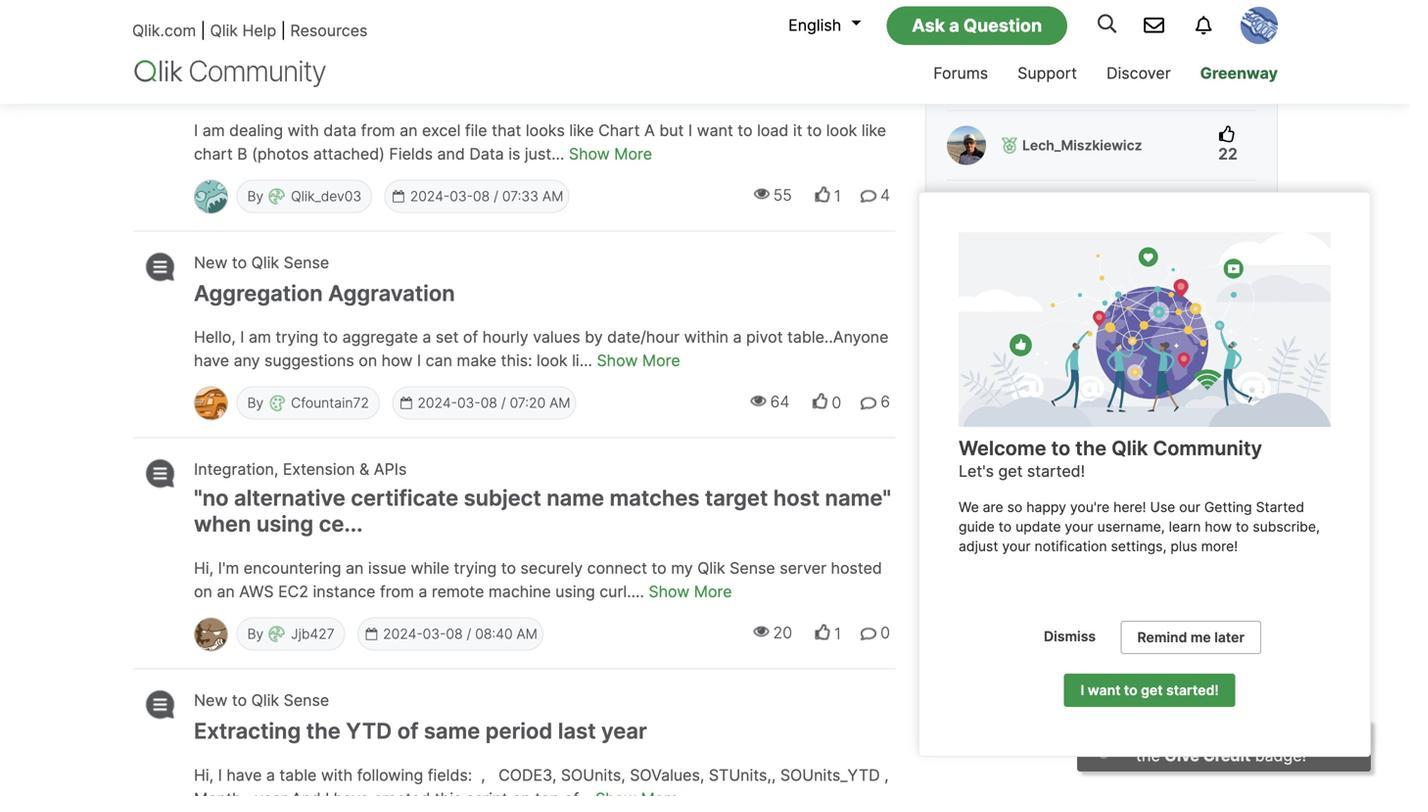 Task type: describe. For each thing, give the bounding box(es) containing it.
are
[[983, 499, 1004, 516]]

1 vertical spatial show
[[597, 351, 638, 370]]

/missing
[[1020, 365, 1077, 381]]

you
[[1263, 725, 1290, 744]]

qlik help link
[[210, 21, 276, 40]]

new to qlik sense link for extracting
[[194, 690, 329, 712]]

on inside hi, i'm encountering an issue while trying to securely connect to my qlik sense server hosted on an aws ec2 instance from a remote machine using curl....
[[194, 582, 212, 601]]

averages
[[967, 448, 1028, 465]]

qlik.com
[[132, 21, 196, 40]]

0 vertical spatial your
[[1065, 519, 1094, 535]]

on inside hi, i have a table with following fields:  ,   code3, sounits, sovalues, stunits,, sounits_ytd , month , year and i have created this script on top of...
[[512, 789, 531, 796]]

243
[[1212, 389, 1243, 408]]

to left my
[[652, 559, 667, 578]]

1 vertical spatial show more link
[[597, 351, 680, 370]]

show more for add
[[569, 144, 652, 163]]

how inside hello, i am trying to aggregate a set of hourly values by date/hour within a pivot table..anyone have any suggestions on how i can make this:  look li...
[[382, 351, 413, 370]]

extension
[[283, 460, 355, 479]]

qlik.com | qlik help | resources
[[132, 21, 368, 40]]

replies image for name"
[[861, 627, 877, 642]]

from inside hi, i'm encountering an issue while trying to securely connect to my qlik sense server hosted on an aws ec2 instance from a remote machine using curl....
[[380, 582, 414, 601]]

articles)
[[967, 384, 1022, 401]]

/ for name
[[467, 626, 472, 643]]

english button
[[779, 9, 861, 42]]

hello,
[[194, 328, 236, 347]]

205
[[1212, 452, 1243, 471]]

later
[[1215, 629, 1245, 646]]

remind me later
[[1138, 629, 1245, 646]]

1 vertical spatial 0
[[881, 624, 890, 643]]

sense for aggregation aggravation
[[284, 253, 329, 272]]

replies image for field
[[861, 189, 877, 204]]

subscribe,
[[1253, 519, 1320, 535]]

analysis:
[[993, 493, 1053, 510]]

08 for name
[[446, 626, 463, 643]]

sounits_ytd
[[781, 766, 880, 785]]

calculating rolling n-period totals, averages or other aggregations
[[967, 428, 1192, 465]]

1 vertical spatial have
[[227, 766, 262, 785]]

want inside i want to get started! button
[[1088, 682, 1121, 699]]

&
[[360, 460, 370, 479]]

ask
[[912, 14, 945, 36]]

new to qlik sense link for aggregation
[[194, 252, 329, 274]]

to inside hello, i am trying to aggregate a set of hourly values by date/hour within a pivot table..anyone have any suggestions on how i can make this:  look li...
[[323, 328, 338, 347]]

alternative
[[234, 485, 346, 512]]

i up any
[[240, 328, 244, 347]]

dismiss button
[[1029, 621, 1112, 653]]

0 horizontal spatial ,
[[246, 789, 250, 796]]

me
[[1191, 629, 1212, 646]]

jjb427
[[291, 626, 335, 643]]

dealing
[[229, 121, 283, 140]]

jjb427 link
[[291, 626, 335, 643]]

alert containing congratulations! you earned the
[[1078, 719, 1371, 772]]

we are so happy you're here! use our getting started guide to update your username, learn how to subscribe, adjust your notification settings, plus more!
[[959, 499, 1324, 555]]

load
[[757, 121, 789, 140]]

am for and
[[543, 188, 564, 205]]

a right ask
[[949, 14, 960, 36]]

show for target
[[649, 582, 690, 601]]

english
[[789, 16, 842, 35]]

stunits,,
[[709, 766, 776, 785]]

4
[[881, 185, 890, 205]]

happy
[[1027, 499, 1067, 516]]

i up month
[[218, 766, 222, 785]]

1 link for how can i unpivot data and add year field pulling from a row?
[[834, 185, 848, 207]]

on inside hello, i am trying to aggregate a set of hourly values by date/hour within a pivot table..anyone have any suggestions on how i can make this:  look li...
[[359, 351, 377, 370]]

set analysis: syntaxes, examples
[[967, 493, 1187, 510]]

sense inside hi, i'm encountering an issue while trying to securely connect to my qlik sense server hosted on an aws ec2 instance from a remote machine using curl....
[[730, 559, 776, 578]]

target
[[705, 485, 768, 512]]

contributor ii image for alternative
[[269, 626, 286, 643]]

subject
[[464, 485, 541, 512]]

new for how can i unpivot data and add year field pulling from a row?
[[194, 46, 228, 65]]

we
[[959, 499, 979, 516]]

i'm
[[218, 559, 239, 578]]

08 for data
[[473, 188, 490, 205]]

forum image for how
[[139, 45, 177, 74]]

name"
[[825, 485, 892, 512]]

am inside i am dealing with data from an excel file that looks like chart a but i want to load it to look like chart b (photos attached) fields and data is just...
[[203, 121, 225, 140]]

lech_miszkiewicz avatar image
[[947, 126, 986, 165]]

to inside "new to qlik sense how can i unpivot data and add year field pulling from a row?"
[[232, 46, 247, 65]]

how inside the we are so happy you're here! use our getting started guide to update your username, learn how to subscribe, adjust your notification settings, plus more!
[[1205, 519, 1232, 535]]

guide
[[959, 519, 995, 535]]

or
[[1031, 448, 1045, 465]]

jjb427 image
[[195, 619, 227, 651]]

a inside hi, i'm encountering an issue while trying to securely connect to my qlik sense server hosted on an aws ec2 instance from a remote machine using curl....
[[419, 582, 427, 601]]

qlikview
[[1149, 621, 1208, 637]]

of inside new to qlik sense extracting the ytd of same period last year
[[397, 718, 419, 744]]

qlik.com link
[[132, 21, 196, 40]]

83
[[1217, 643, 1238, 662]]

values
[[533, 328, 581, 347]]

support button
[[1003, 46, 1092, 104]]

cfountain72 image
[[195, 388, 227, 420]]

sense for extracting the ytd of same period last year
[[284, 691, 329, 710]]

participant like icon image for 205
[[1218, 427, 1235, 445]]

forums
[[934, 64, 989, 83]]

sense for how can i unpivot data and add year field pulling from a row?
[[284, 46, 329, 65]]

to inside new to qlik sense extracting the ytd of same period last year
[[232, 691, 247, 710]]

1 vertical spatial 08
[[481, 395, 498, 412]]

help
[[242, 21, 276, 40]]

contributor ii image for can
[[269, 188, 286, 205]]

can inside "new to qlik sense how can i unpivot data and add year field pulling from a row?"
[[246, 73, 284, 99]]

plus
[[1171, 538, 1198, 555]]

aggravation
[[328, 280, 455, 306]]

menu bar containing forums
[[799, 46, 1293, 104]]

credit
[[1204, 746, 1251, 766]]

it
[[793, 121, 803, 140]]

2 vertical spatial an
[[217, 582, 235, 601]]

am for matches
[[517, 626, 538, 643]]

1 vertical spatial resources
[[1033, 311, 1142, 338]]

forum image for aggregation
[[139, 252, 177, 281]]

within
[[684, 328, 729, 347]]

calculating
[[967, 428, 1042, 445]]

08:40
[[475, 626, 513, 643]]

ask a question link
[[887, 6, 1068, 45]]

2 horizontal spatial ,
[[885, 766, 889, 785]]

year for add
[[526, 73, 572, 99]]

creator ii image
[[269, 395, 286, 412]]

year inside hi, i have a table with following fields:  ,   code3, sounits, sovalues, stunits,, sounits_ytd , month , year and i have created this script on top of...
[[255, 789, 287, 796]]

trying inside hi, i'm encountering an issue while trying to securely connect to my qlik sense server hosted on an aws ec2 instance from a remote machine using curl....
[[454, 559, 497, 578]]

2024-03-08 / 07:20 am
[[418, 395, 571, 412]]

×
[[1362, 722, 1370, 737]]

1 vertical spatial more
[[642, 351, 680, 370]]

more for target
[[694, 582, 732, 601]]

/ for data
[[494, 188, 499, 205]]

connect
[[587, 559, 647, 578]]

year for last
[[601, 718, 647, 744]]

barnabyd avatar image
[[947, 0, 986, 26]]

while
[[411, 559, 450, 578]]

1 vertical spatial 2024-
[[418, 395, 457, 412]]

2024- for unpivot
[[410, 188, 450, 205]]

li...
[[572, 351, 593, 370]]

i right and
[[325, 789, 329, 796]]

participant like icon image for 83
[[1218, 618, 1235, 636]]

participant like icon image for 181
[[1218, 491, 1235, 508]]

apis
[[374, 460, 407, 479]]

discover button
[[1092, 46, 1186, 104]]

i right but in the top of the page
[[689, 121, 693, 140]]

qlik_dev03 link
[[291, 188, 362, 205]]

matches
[[610, 485, 700, 512]]

lech_miszkiewicz link
[[1023, 136, 1143, 154]]

new to qlik sense aggregation aggravation
[[194, 253, 455, 306]]

curl....
[[600, 582, 644, 601]]

1 vertical spatial your
[[1003, 538, 1031, 555]]

look inside i am dealing with data from an excel file that looks like chart a but i want to load it to look like chart b (photos attached) fields and data is just...
[[827, 121, 858, 140]]

other
[[1048, 448, 1084, 465]]

my
[[671, 559, 693, 578]]

a inside hi, i have a table with following fields:  ,   code3, sounits, sovalues, stunits,, sounits_ytd , month , year and i have created this script on top of...
[[266, 766, 275, 785]]

show more link for add
[[569, 144, 652, 163]]

qlik image
[[132, 58, 328, 88]]

to inside button
[[1125, 682, 1138, 699]]

a left set
[[423, 328, 431, 347]]

21
[[1221, 214, 1238, 233]]

2 by from the top
[[247, 395, 268, 412]]

using inside integration, extension & apis "no alternative certificate subject name matches target host name" when using ce...
[[256, 511, 314, 537]]

syntaxes,
[[1056, 493, 1120, 510]]

update
[[1016, 519, 1061, 535]]

hi, for extracting the ytd of same period last year
[[194, 766, 214, 785]]

pivot
[[747, 328, 783, 347]]

a left pivot
[[733, 328, 742, 347]]

1 for how can i unpivot data and add year field pulling from a row?
[[834, 186, 841, 206]]

26
[[1218, 75, 1238, 94]]

0 horizontal spatial resources
[[290, 21, 368, 40]]

remind me later button
[[1121, 621, 1262, 654]]

2024- for subject
[[383, 626, 423, 643]]

to right 'it'
[[807, 121, 822, 140]]

generating missing data in qlikview link
[[967, 619, 1208, 639]]

started! inside welcome to the qlik community let's get started!
[[1028, 462, 1085, 481]]

an inside i am dealing with data from an excel file that looks like chart a but i want to load it to look like chart b (photos attached) fields and data is just...
[[400, 121, 418, 140]]

1 vertical spatial replies image
[[861, 396, 877, 411]]

cfountain72
[[291, 395, 369, 412]]

username,
[[1098, 519, 1165, 535]]

"no
[[194, 485, 229, 512]]

qlik for can
[[251, 46, 279, 65]]

i down aggregate
[[417, 351, 421, 370]]

of...
[[564, 789, 591, 796]]

views image
[[754, 624, 769, 640]]

started! inside button
[[1167, 682, 1219, 699]]

ec2
[[278, 582, 309, 601]]

1 vertical spatial show more
[[597, 351, 680, 370]]

from inside "new to qlik sense how can i unpivot data and add year field pulling from a row?"
[[704, 73, 752, 99]]

of inside hello, i am trying to aggregate a set of hourly values by date/hour within a pivot table..anyone have any suggestions on how i can make this:  look li...
[[463, 328, 478, 347]]

more!
[[1202, 538, 1238, 555]]



Task type: locate. For each thing, give the bounding box(es) containing it.
2 vertical spatial show more
[[649, 582, 732, 601]]

0 vertical spatial like image
[[815, 186, 831, 202]]

more for add
[[614, 144, 652, 163]]

to down so
[[999, 519, 1012, 535]]

aggregation aggravation link
[[194, 280, 895, 306]]

ytd
[[346, 718, 392, 744]]

i want to get started! button
[[1064, 674, 1236, 707]]

0 vertical spatial 1
[[834, 186, 841, 206]]

1 horizontal spatial period
[[1105, 428, 1147, 445]]

with inside hi, i have a table with following fields:  ,   code3, sounits, sovalues, stunits,, sounits_ytd , month , year and i have created this script on top of...
[[321, 766, 353, 785]]

community
[[1153, 436, 1263, 460]]

started!
[[1028, 462, 1085, 481], [1167, 682, 1219, 699]]

, up script
[[481, 766, 486, 785]]

period inside calculating rolling n-period totals, averages or other aggregations
[[1105, 428, 1147, 445]]

1 vertical spatial am
[[550, 395, 571, 412]]

2 | from the left
[[281, 21, 286, 40]]

show down by
[[597, 351, 638, 370]]

by for certificate
[[247, 626, 268, 643]]

2 vertical spatial like image
[[815, 624, 831, 640]]

set
[[436, 328, 459, 347]]

1 | from the left
[[201, 21, 206, 40]]

period up aggregations
[[1105, 428, 1147, 445]]

1 vertical spatial forum image
[[139, 690, 177, 720]]

0 vertical spatial the
[[1076, 436, 1107, 460]]

with right table
[[321, 766, 353, 785]]

and left add at the top left of the page
[[437, 73, 476, 99]]

2 vertical spatial show
[[649, 582, 690, 601]]

want inside i am dealing with data from an excel file that looks like chart a but i want to load it to look like chart b (photos attached) fields and data is just...
[[697, 121, 734, 140]]

by down aws
[[247, 626, 268, 643]]

menu bar
[[799, 46, 1293, 104]]

like image for name"
[[815, 624, 831, 640]]

2 forum image from the top
[[139, 252, 177, 281]]

1 horizontal spatial how
[[967, 365, 997, 381]]

1 vertical spatial 1
[[835, 624, 842, 644]]

from right pulling
[[704, 73, 752, 99]]

0 vertical spatial from
[[704, 73, 752, 99]]

with up (photos
[[288, 121, 319, 140]]

sense up extracting
[[284, 691, 329, 710]]

in
[[1133, 621, 1146, 637]]

0 horizontal spatial 0
[[832, 393, 842, 413]]

and
[[291, 789, 321, 796]]

the inside new to qlik sense extracting the ytd of same period last year
[[306, 718, 341, 744]]

1 vertical spatial data
[[324, 121, 357, 140]]

2 vertical spatial /
[[467, 626, 472, 643]]

0 horizontal spatial want
[[697, 121, 734, 140]]

let's
[[959, 462, 994, 481]]

2 vertical spatial 08
[[446, 626, 463, 643]]

by down b
[[247, 188, 268, 205]]

2 vertical spatial new to qlik sense link
[[194, 690, 329, 712]]

data
[[385, 73, 431, 99], [324, 121, 357, 140]]

1 vertical spatial data
[[1099, 621, 1130, 637]]

sense up aggregation
[[284, 253, 329, 272]]

on
[[359, 351, 377, 370], [194, 582, 212, 601], [512, 789, 531, 796]]

new inside new to qlik sense extracting the ytd of same period last year
[[194, 691, 228, 710]]

0 vertical spatial get
[[999, 462, 1023, 481]]

2 vertical spatial the
[[1136, 746, 1161, 766]]

like image right 55
[[815, 186, 831, 202]]

year down table
[[255, 789, 287, 796]]

1 forum image from the top
[[139, 45, 177, 74]]

0 horizontal spatial data
[[470, 144, 504, 163]]

to inside new to qlik sense aggregation aggravation
[[232, 253, 247, 272]]

to right or
[[1052, 436, 1071, 460]]

1 like from the left
[[569, 121, 594, 140]]

6
[[881, 393, 890, 412]]

1 vertical spatial am
[[249, 328, 271, 347]]

0 vertical spatial have
[[194, 351, 229, 370]]

marcus_sommer avatar image
[[947, 56, 986, 95]]

like image
[[815, 186, 831, 202], [813, 393, 828, 409], [815, 624, 831, 640]]

set analysis: syntaxes, examples link
[[967, 492, 1187, 512]]

new to qlik sense how can i unpivot data and add year field pulling from a row?
[[194, 46, 826, 99]]

date/hour
[[608, 328, 680, 347]]

use
[[1151, 499, 1176, 516]]

qlik inside new to qlik sense extracting the ytd of same period last year
[[251, 691, 279, 710]]

your up notification
[[1065, 519, 1094, 535]]

2 vertical spatial from
[[380, 582, 414, 601]]

views image for how can i unpivot data and add year field pulling from a row?
[[754, 186, 770, 202]]

to up aggregation
[[232, 253, 247, 272]]

hi, up month
[[194, 766, 214, 785]]

1 vertical spatial /
[[501, 395, 506, 412]]

1 vertical spatial 03-
[[457, 395, 481, 412]]

a left table
[[266, 766, 275, 785]]

integration, extension & apis "no alternative certificate subject name matches target host name" when using ce...
[[194, 460, 892, 537]]

using down securely at left bottom
[[556, 582, 595, 601]]

1 vertical spatial 1 link
[[835, 624, 849, 645]]

0
[[832, 393, 842, 413], [881, 624, 890, 643]]

new up aggregation
[[194, 253, 228, 272]]

1 forum image from the top
[[139, 459, 177, 489]]

encountering
[[244, 559, 341, 578]]

qlikduck image
[[1241, 7, 1278, 44]]

1 vertical spatial can
[[426, 351, 453, 370]]

resources up manual
[[1033, 311, 1142, 338]]

started! down rolling
[[1028, 462, 1085, 481]]

4 participant like icon image from the top
[[1218, 618, 1235, 636]]

an up instance
[[346, 559, 364, 578]]

using inside hi, i'm encountering an issue while trying to securely connect to my qlik sense server hosted on an aws ec2 instance from a remote machine using curl....
[[556, 582, 595, 601]]

0 horizontal spatial your
[[1003, 538, 1031, 555]]

with inside i am dealing with data from an excel file that looks like chart a but i want to load it to look like chart b (photos attached) fields and data is just...
[[288, 121, 319, 140]]

1 link right 20
[[835, 624, 849, 645]]

0 down the hosted
[[881, 624, 890, 643]]

08 left 07:20
[[481, 395, 498, 412]]

am right 07:20
[[550, 395, 571, 412]]

i down dismiss
[[1081, 682, 1085, 699]]

3 new from the top
[[194, 691, 228, 710]]

popular
[[947, 311, 1027, 338]]

aggregations
[[1087, 448, 1175, 465]]

1 vertical spatial using
[[556, 582, 595, 601]]

views image left 64
[[751, 393, 767, 409]]

look inside hello, i am trying to aggregate a set of hourly values by date/hour within a pivot table..anyone have any suggestions on how i can make this:  look li...
[[537, 351, 568, 370]]

forum image for extracting
[[139, 690, 177, 720]]

to up machine
[[501, 559, 516, 578]]

new to qlik sense link up aggregation
[[194, 252, 329, 274]]

heinvandenheuvel avatar image
[[947, 195, 986, 234]]

am up any
[[249, 328, 271, 347]]

year inside new to qlik sense extracting the ytd of same period last year
[[601, 718, 647, 744]]

1 by from the top
[[247, 188, 268, 205]]

a down while
[[419, 582, 427, 601]]

new inside "new to qlik sense how can i unpivot data and add year field pulling from a row?"
[[194, 46, 228, 65]]

forums button
[[919, 46, 1003, 104]]

year inside "new to qlik sense how can i unpivot data and add year field pulling from a row?"
[[526, 73, 572, 99]]

badge!
[[1256, 746, 1307, 766]]

calculating rolling n-period totals, averages or other aggregations link
[[967, 427, 1213, 466]]

1 vertical spatial an
[[346, 559, 364, 578]]

contributor ii image
[[269, 188, 286, 205], [269, 626, 286, 643]]

2 participant like icon image from the top
[[1218, 427, 1235, 445]]

1 link for "no alternative certificate subject name matches target host name" when using ce...
[[835, 624, 849, 645]]

1 vertical spatial want
[[1088, 682, 1121, 699]]

forum image for "no
[[139, 459, 177, 489]]

qlik for the
[[251, 691, 279, 710]]

show more
[[569, 144, 652, 163], [597, 351, 680, 370], [649, 582, 732, 601]]

marcus_sommer
[[1023, 67, 1132, 84]]

0 vertical spatial contributor ii image
[[269, 188, 286, 205]]

qlik up aggregation
[[251, 253, 279, 272]]

0 vertical spatial how
[[194, 73, 241, 99]]

1 horizontal spatial |
[[281, 21, 286, 40]]

i want to get started!
[[1081, 682, 1219, 699]]

top
[[535, 789, 560, 796]]

data down file
[[470, 144, 504, 163]]

1 horizontal spatial ,
[[481, 766, 486, 785]]

2024- down 'issue'
[[383, 626, 423, 643]]

a inside "new to qlik sense how can i unpivot data and add year field pulling from a row?"
[[758, 73, 770, 99]]

1 vertical spatial how
[[967, 365, 997, 381]]

0 vertical spatial forum image
[[139, 459, 177, 489]]

0 vertical spatial views image
[[754, 186, 770, 202]]

instance
[[313, 582, 376, 601]]

hosted
[[831, 559, 883, 578]]

hi, inside hi, i have a table with following fields:  ,   code3, sounits, sovalues, stunits,, sounits_ytd , month , year and i have created this script on top of...
[[194, 766, 214, 785]]

2 vertical spatial replies image
[[861, 627, 877, 642]]

trying up remote
[[454, 559, 497, 578]]

data inside "new to qlik sense how can i unpivot data and add year field pulling from a row?"
[[385, 73, 431, 99]]

show down chart
[[569, 144, 610, 163]]

more right curl....
[[694, 582, 732, 601]]

a left row?
[[758, 73, 770, 99]]

0 link
[[832, 393, 849, 414]]

want
[[697, 121, 734, 140], [1088, 682, 1121, 699]]

1 vertical spatial new to qlik sense link
[[194, 252, 329, 274]]

the inside welcome to the qlik community let's get started!
[[1076, 436, 1107, 460]]

qlik for aggravation
[[251, 253, 279, 272]]

20
[[773, 624, 793, 643]]

b
[[237, 144, 247, 163]]

03- left 07:33
[[450, 188, 473, 205]]

2 horizontal spatial year
[[601, 718, 647, 744]]

2 vertical spatial have
[[334, 789, 369, 796]]

congratulations! you earned the
[[1136, 725, 1347, 766]]

1 new to qlik sense link from the top
[[194, 45, 329, 67]]

want right but in the top of the page
[[697, 121, 734, 140]]

qlik right my
[[698, 559, 726, 578]]

2 vertical spatial more
[[694, 582, 732, 601]]

1 vertical spatial the
[[306, 718, 341, 744]]

0 horizontal spatial using
[[256, 511, 314, 537]]

started! up congratulations!
[[1167, 682, 1219, 699]]

machine
[[489, 582, 551, 601]]

i
[[289, 73, 295, 99], [194, 121, 198, 140], [689, 121, 693, 140], [240, 328, 244, 347], [417, 351, 421, 370], [1081, 682, 1085, 699], [218, 766, 222, 785], [325, 789, 329, 796]]

new to qlik sense link
[[194, 45, 329, 67], [194, 252, 329, 274], [194, 690, 329, 712]]

0 vertical spatial 0
[[832, 393, 842, 413]]

sense inside new to qlik sense aggregation aggravation
[[284, 253, 329, 272]]

like image right 20
[[815, 624, 831, 640]]

on down aggregate
[[359, 351, 377, 370]]

1 vertical spatial by
[[247, 395, 268, 412]]

new to qlik sense link up extracting
[[194, 690, 329, 712]]

0 vertical spatial using
[[256, 511, 314, 537]]

0 vertical spatial resources
[[290, 21, 368, 40]]

1 for "no alternative certificate subject name matches target host name" when using ce...
[[835, 624, 842, 644]]

27
[[1219, 5, 1238, 24]]

resources up unpivot
[[290, 21, 368, 40]]

1 horizontal spatial with
[[321, 766, 353, 785]]

2 vertical spatial am
[[517, 626, 538, 643]]

0 vertical spatial am
[[543, 188, 564, 205]]

0 horizontal spatial with
[[288, 121, 319, 140]]

by left creator ii image
[[247, 395, 268, 412]]

fields
[[389, 144, 433, 163]]

2 new from the top
[[194, 253, 228, 272]]

unpivot
[[301, 73, 379, 99]]

2 horizontal spatial on
[[512, 789, 531, 796]]

1 contributor ii image from the top
[[269, 188, 286, 205]]

/ left 07:20
[[501, 395, 506, 412]]

hello, i am trying to aggregate a set of hourly values by date/hour within a pivot table..anyone have any suggestions on how i can make this:  look li...
[[194, 328, 889, 370]]

to left "load"
[[738, 121, 753, 140]]

1 vertical spatial get
[[1141, 682, 1163, 699]]

i inside "new to qlik sense how can i unpivot data and add year field pulling from a row?"
[[289, 73, 295, 99]]

on up jjb427 image
[[194, 582, 212, 601]]

greenway link
[[1186, 46, 1293, 104]]

3 by from the top
[[247, 626, 268, 643]]

hi, inside hi, i'm encountering an issue while trying to securely connect to my qlik sense server hosted on an aws ec2 instance from a remote machine using curl....
[[194, 559, 214, 578]]

new for aggregation aggravation
[[194, 253, 228, 272]]

1 horizontal spatial started!
[[1167, 682, 1219, 699]]

by
[[585, 328, 603, 347]]

0 vertical spatial period
[[1105, 428, 1147, 445]]

0 vertical spatial replies image
[[861, 189, 877, 204]]

alert
[[1078, 719, 1371, 772]]

can inside hello, i am trying to aggregate a set of hourly values by date/hour within a pivot table..anyone have any suggestions on how i can make this:  look li...
[[426, 351, 453, 370]]

data up attached)
[[324, 121, 357, 140]]

03- down make
[[457, 395, 481, 412]]

when
[[194, 511, 251, 537]]

an up fields
[[400, 121, 418, 140]]

show down my
[[649, 582, 690, 601]]

get inside button
[[1141, 682, 1163, 699]]

1 link left the 4 at the top right
[[834, 185, 848, 207]]

1 vertical spatial contributor ii image
[[269, 626, 286, 643]]

0 horizontal spatial an
[[217, 582, 235, 601]]

participant like icon image up '205'
[[1218, 427, 1235, 445]]

qlik right n-
[[1112, 436, 1149, 460]]

0 horizontal spatial look
[[537, 351, 568, 370]]

/
[[494, 188, 499, 205], [501, 395, 506, 412], [467, 626, 472, 643]]

replies image
[[861, 189, 877, 204], [861, 396, 877, 411], [861, 627, 877, 642]]

2024- down make
[[418, 395, 457, 412]]

0 horizontal spatial get
[[999, 462, 1023, 481]]

participant like icon image
[[1218, 363, 1235, 381], [1218, 427, 1235, 445], [1218, 491, 1235, 508], [1218, 618, 1235, 636]]

qlik for resources
[[210, 21, 238, 40]]

from down 'issue'
[[380, 582, 414, 601]]

2024-03-08 / 07:33 am
[[410, 188, 564, 205]]

missing
[[1044, 621, 1096, 637]]

question
[[964, 14, 1042, 36]]

views image for aggregation aggravation
[[751, 393, 767, 409]]

qlik inside new to qlik sense aggregation aggravation
[[251, 253, 279, 272]]

how inside "new to qlik sense how can i unpivot data and add year field pulling from a row?"
[[194, 73, 241, 99]]

year up looks
[[526, 73, 572, 99]]

notification
[[1035, 538, 1107, 555]]

data inside i am dealing with data from an excel file that looks like chart a but i want to load it to look like chart b (photos attached) fields and data is just...
[[470, 144, 504, 163]]

0 inside "link"
[[832, 393, 842, 413]]

is
[[509, 144, 521, 163]]

period inside new to qlik sense extracting the ytd of same period last year
[[486, 718, 553, 744]]

a
[[949, 14, 960, 36], [758, 73, 770, 99], [423, 328, 431, 347], [733, 328, 742, 347], [419, 582, 427, 601], [266, 766, 275, 785]]

make
[[457, 351, 497, 370]]

0 horizontal spatial data
[[324, 121, 357, 140]]

0 horizontal spatial how
[[194, 73, 241, 99]]

2 vertical spatial year
[[255, 789, 287, 796]]

sense down resources link
[[284, 46, 329, 65]]

and inside i am dealing with data from an excel file that looks like chart a but i want to load it to look like chart b (photos attached) fields and data is just...
[[437, 144, 465, 163]]

hourly
[[483, 328, 529, 347]]

0 vertical spatial look
[[827, 121, 858, 140]]

show more link down my
[[649, 582, 732, 601]]

1 vertical spatial trying
[[454, 559, 497, 578]]

1 horizontal spatial look
[[827, 121, 858, 140]]

2 vertical spatial show more link
[[649, 582, 732, 601]]

new inside new to qlik sense aggregation aggravation
[[194, 253, 228, 272]]

replies image down the hosted
[[861, 627, 877, 642]]

extracting
[[194, 718, 301, 744]]

55
[[774, 185, 792, 205]]

suggestions
[[265, 351, 354, 370]]

trying inside hello, i am trying to aggregate a set of hourly values by date/hour within a pivot table..anyone have any suggestions on how i can make this:  look li...
[[276, 328, 319, 347]]

to
[[232, 46, 247, 65], [738, 121, 753, 140], [807, 121, 822, 140], [232, 253, 247, 272], [323, 328, 338, 347], [1052, 436, 1071, 460], [999, 519, 1012, 535], [1236, 519, 1249, 535], [501, 559, 516, 578], [652, 559, 667, 578], [1125, 682, 1138, 699], [232, 691, 247, 710]]

0 vertical spatial 03-
[[450, 188, 473, 205]]

3 new to qlik sense link from the top
[[194, 690, 329, 712]]

this:
[[501, 351, 532, 370]]

08 left 07:33
[[473, 188, 490, 205]]

0 vertical spatial on
[[359, 351, 377, 370]]

1 horizontal spatial your
[[1065, 519, 1094, 535]]

how inside how to /missing manual (25 articles)
[[967, 365, 997, 381]]

field
[[577, 73, 623, 99]]

1 vertical spatial like image
[[813, 393, 828, 409]]

1 horizontal spatial trying
[[454, 559, 497, 578]]

show more down my
[[649, 582, 732, 601]]

looks
[[526, 121, 565, 140]]

2 contributor ii image from the top
[[269, 626, 286, 643]]

(25
[[1132, 365, 1154, 381]]

0 vertical spatial more
[[614, 144, 652, 163]]

aws
[[239, 582, 274, 601]]

hi, i have a table with following fields:  ,   code3, sounits, sovalues, stunits,, sounits_ytd , month , year and i have created this script on top of...
[[194, 766, 889, 796]]

2 forum image from the top
[[139, 690, 177, 720]]

any
[[234, 351, 260, 370]]

data inside i am dealing with data from an excel file that looks like chart a but i want to load it to look like chart b (photos attached) fields and data is just...
[[324, 121, 357, 140]]

sense inside "new to qlik sense how can i unpivot data and add year field pulling from a row?"
[[284, 46, 329, 65]]

new for extracting the ytd of same period last year
[[194, 691, 228, 710]]

forum image
[[139, 459, 177, 489], [139, 690, 177, 720]]

show more link for target
[[649, 582, 732, 601]]

trying up suggestions
[[276, 328, 319, 347]]

and down excel
[[437, 144, 465, 163]]

1 hi, from the top
[[194, 559, 214, 578]]

of right set
[[463, 328, 478, 347]]

0 vertical spatial can
[[246, 73, 284, 99]]

get inside welcome to the qlik community let's get started!
[[999, 462, 1023, 481]]

1 vertical spatial new
[[194, 253, 228, 272]]

0 vertical spatial want
[[697, 121, 734, 140]]

1 vertical spatial from
[[361, 121, 395, 140]]

1 horizontal spatial 0
[[881, 624, 890, 643]]

1 left the 4 at the top right
[[834, 186, 841, 206]]

discover
[[1107, 64, 1171, 83]]

new to qlik sense link for how
[[194, 45, 329, 67]]

1 new from the top
[[194, 46, 228, 65]]

forum image
[[139, 45, 177, 74], [139, 252, 177, 281]]

3 participant like icon image from the top
[[1218, 491, 1235, 508]]

to down the getting
[[1236, 519, 1249, 535]]

to down remind
[[1125, 682, 1138, 699]]

from inside i am dealing with data from an excel file that looks like chart a but i want to load it to look like chart b (photos attached) fields and data is just...
[[361, 121, 395, 140]]

views image
[[754, 186, 770, 202], [751, 393, 767, 409]]

period up the code3,
[[486, 718, 553, 744]]

0 vertical spatial by
[[247, 188, 268, 205]]

0 horizontal spatial how
[[382, 351, 413, 370]]

08 left 08:40
[[446, 626, 463, 643]]

1 vertical spatial and
[[437, 144, 465, 163]]

replies image left 6
[[861, 396, 877, 411]]

i up chart
[[194, 121, 198, 140]]

want down the dismiss button
[[1088, 682, 1121, 699]]

0 horizontal spatial the
[[306, 718, 341, 744]]

have inside hello, i am trying to aggregate a set of hourly values by date/hour within a pivot table..anyone have any suggestions on how i can make this:  look li...
[[194, 351, 229, 370]]

show more down date/hour
[[597, 351, 680, 370]]

,
[[481, 766, 486, 785], [885, 766, 889, 785], [246, 789, 250, 796]]

am inside hello, i am trying to aggregate a set of hourly values by date/hour within a pivot table..anyone have any suggestions on how i can make this:  look li...
[[249, 328, 271, 347]]

qlik inside "new to qlik sense how can i unpivot data and add year field pulling from a row?"
[[251, 46, 279, 65]]

how up dealing
[[194, 73, 241, 99]]

on down the code3,
[[512, 789, 531, 796]]

issue
[[368, 559, 407, 578]]

2 new to qlik sense link from the top
[[194, 252, 329, 274]]

2 like from the left
[[862, 121, 887, 140]]

qlik_dev03 image
[[195, 181, 227, 213]]

1 vertical spatial period
[[486, 718, 553, 744]]

participant like icon image up 243
[[1218, 363, 1235, 381]]

qlik inside hi, i'm encountering an issue while trying to securely connect to my qlik sense server hosted on an aws ec2 instance from a remote machine using curl....
[[698, 559, 726, 578]]

show for add
[[569, 144, 610, 163]]

sovalues,
[[630, 766, 705, 785]]

1 participant like icon image from the top
[[1218, 363, 1235, 381]]

1 horizontal spatial year
[[526, 73, 572, 99]]

0 vertical spatial 2024-
[[410, 188, 450, 205]]

ask a question
[[912, 14, 1042, 36]]

the inside "congratulations! you earned the"
[[1136, 746, 1161, 766]]

qlik down help
[[251, 46, 279, 65]]

0 vertical spatial and
[[437, 73, 476, 99]]

certificate
[[351, 485, 459, 512]]

participant like icon image up 181
[[1218, 491, 1235, 508]]

0 vertical spatial data
[[470, 144, 504, 163]]

/ left 07:33
[[494, 188, 499, 205]]

started
[[1256, 499, 1305, 516]]

22
[[1219, 144, 1238, 163]]

show more for target
[[649, 582, 732, 601]]

hi, for "no alternative certificate subject name matches target host name" when using ce...
[[194, 559, 214, 578]]

08
[[473, 188, 490, 205], [481, 395, 498, 412], [446, 626, 463, 643]]

name
[[547, 485, 604, 512]]

sense inside new to qlik sense extracting the ytd of same period last year
[[284, 691, 329, 710]]

views image left 55
[[754, 186, 770, 202]]

03- for subject
[[423, 626, 446, 643]]

07:33
[[502, 188, 539, 205]]

extracting the ytd of same period last year link
[[194, 718, 895, 744]]

hi, left i'm
[[194, 559, 214, 578]]

using up encountering
[[256, 511, 314, 537]]

that
[[492, 121, 522, 140]]

participant like icon image for 243
[[1218, 363, 1235, 381]]

like image for field
[[815, 186, 831, 202]]

am right 08:40
[[517, 626, 538, 643]]

0 horizontal spatial on
[[194, 582, 212, 601]]

i inside button
[[1081, 682, 1085, 699]]

to inside welcome to the qlik community let's get started!
[[1052, 436, 1071, 460]]

0 horizontal spatial started!
[[1028, 462, 1085, 481]]

03- for unpivot
[[450, 188, 473, 205]]

1 horizontal spatial how
[[1205, 519, 1232, 535]]

show more link down chart
[[569, 144, 652, 163]]

03- down remote
[[423, 626, 446, 643]]

data left the in
[[1099, 621, 1130, 637]]

2 hi, from the top
[[194, 766, 214, 785]]

qlik inside welcome to the qlik community let's get started!
[[1112, 436, 1149, 460]]

learn
[[1169, 519, 1201, 535]]

get down welcome
[[999, 462, 1023, 481]]

by for i
[[247, 188, 268, 205]]

new to qlik sense link down help
[[194, 45, 329, 67]]

1 horizontal spatial like
[[862, 121, 887, 140]]

and inside "new to qlik sense how can i unpivot data and add year field pulling from a row?"
[[437, 73, 476, 99]]

welcome to the qlik community dialog
[[919, 192, 1371, 757]]



Task type: vqa. For each thing, say whether or not it's contained in the screenshot.


